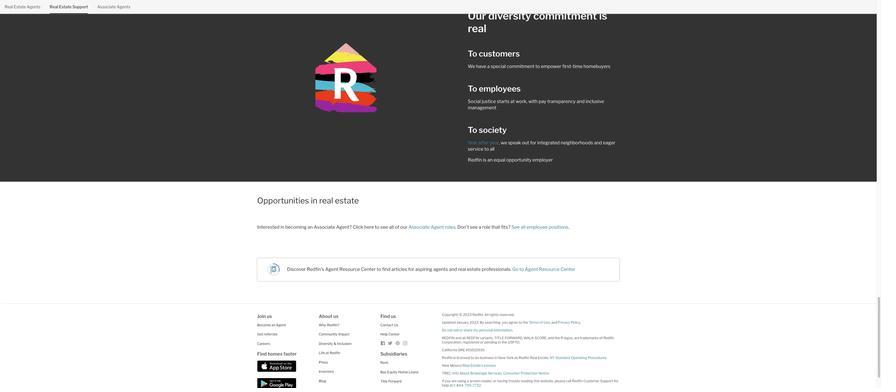 Task type: describe. For each thing, give the bounding box(es) containing it.
©
[[460, 313, 462, 317]]

transparency
[[548, 99, 576, 104]]

1 horizontal spatial center
[[389, 333, 400, 337]]

redfin is an equal opportunity employer
[[468, 157, 553, 163]]

associate agents
[[97, 4, 130, 9]]

equal
[[494, 157, 506, 163]]

0 horizontal spatial center
[[361, 267, 376, 273]]

real estate support
[[50, 4, 88, 9]]

0 vertical spatial about
[[319, 314, 333, 320]]

role
[[482, 225, 491, 230]]

to right go
[[520, 267, 524, 273]]

having
[[497, 379, 508, 384]]

real estate agents link
[[5, 0, 40, 13]]

to left 'do'
[[471, 356, 474, 360]]

integrated
[[538, 140, 560, 146]]

redfin down california
[[442, 356, 453, 360]]

customer
[[584, 379, 600, 384]]

do not sell or share my personal information link
[[442, 328, 513, 333]]

york
[[507, 356, 514, 360]]

reserved.
[[500, 313, 515, 317]]

do
[[442, 328, 447, 333]]

real estate agents
[[5, 4, 40, 9]]

year link
[[490, 140, 499, 146]]

redfin right as
[[519, 356, 530, 360]]

1 vertical spatial commitment
[[507, 64, 535, 69]]

real inside real estate agents link
[[5, 4, 13, 9]]

bay equity home loans
[[381, 370, 419, 375]]

homebuyers
[[584, 64, 611, 69]]

759-
[[465, 384, 473, 388]]

community impact button
[[319, 333, 350, 337]]

personal
[[479, 328, 493, 333]]

our
[[468, 9, 486, 22]]

associate agent roles link
[[409, 225, 456, 230]]

to left find
[[377, 267, 381, 273]]

redfin instagram image
[[403, 341, 408, 346]]

1 vertical spatial real
[[319, 196, 333, 206]]

#01521930
[[466, 348, 485, 353]]

redfin inside if you are using a screen reader, or having trouble reading this website, please call redfin customer support for help at
[[572, 379, 583, 384]]

0 vertical spatial new
[[498, 356, 506, 360]]

ny standard operating procedures link
[[550, 356, 607, 360]]

estate for support
[[59, 4, 72, 9]]

privacy
[[558, 321, 570, 325]]

services
[[488, 372, 502, 376]]

to left the empower
[[536, 64, 540, 69]]

to for to customers
[[468, 49, 477, 59]]

, inside , we speak out for integrated neighborhoods and eager service to all
[[499, 140, 500, 146]]

reading
[[521, 379, 533, 384]]

1 vertical spatial new
[[442, 364, 450, 368]]

logos,
[[564, 336, 574, 341]]

blog
[[319, 379, 326, 384]]

0 horizontal spatial for
[[408, 267, 414, 273]]

after link
[[479, 140, 489, 146]]

2 agents from the left
[[117, 4, 130, 9]]

2 horizontal spatial center
[[561, 267, 576, 273]]

inclusion
[[337, 342, 352, 346]]

real estate licenses link
[[463, 364, 496, 368]]

redfin inside redfin and all redfin variants, title forward, walk score, and the r logos, are trademarks of redfin corporation, registered or pending in the uspto.
[[604, 336, 614, 341]]

if
[[442, 379, 444, 384]]

2 horizontal spatial associate
[[409, 225, 430, 230]]

to customers
[[468, 49, 520, 59]]

customers
[[479, 49, 520, 59]]

life at redfin
[[319, 351, 340, 356]]

1 horizontal spatial real
[[458, 267, 466, 273]]

updated january 2023: by searching, you agree to the terms of use , and privacy policy .
[[442, 321, 581, 325]]

us for about us
[[334, 314, 339, 320]]

at inside social justice starts at work, with pay transparency and inclusive management
[[511, 99, 515, 104]]

community impact
[[319, 333, 350, 337]]

licensed
[[457, 356, 470, 360]]

forward,
[[505, 336, 523, 341]]

life
[[319, 351, 325, 356]]

1 resource from the left
[[340, 267, 360, 273]]

0 horizontal spatial of
[[395, 225, 399, 230]]

employee
[[527, 225, 548, 230]]

diversity
[[489, 9, 531, 22]]

pending
[[484, 341, 498, 345]]

blog button
[[319, 379, 326, 384]]

844-
[[457, 384, 465, 388]]

help
[[381, 333, 388, 337]]

forward
[[388, 380, 402, 384]]

referrals
[[264, 333, 278, 337]]

brokerage
[[470, 372, 487, 376]]

all right see
[[521, 225, 526, 230]]

california dre #01521930
[[442, 348, 485, 353]]

bay equity home loans button
[[381, 370, 419, 375]]

score,
[[535, 336, 547, 341]]

become an agent
[[257, 323, 286, 328]]

redfin facebook image
[[381, 341, 385, 346]]

help center
[[381, 333, 400, 337]]

go
[[513, 267, 519, 273]]

support inside real estate support link
[[72, 4, 88, 9]]

why redfin? button
[[319, 323, 340, 328]]

opportunities in real estate
[[257, 196, 359, 206]]

agents
[[433, 267, 448, 273]]

redfin down the &
[[330, 351, 340, 356]]

articles
[[392, 267, 407, 273]]

do
[[475, 356, 479, 360]]

2 resource from the left
[[539, 267, 560, 273]]

notice
[[539, 372, 549, 376]]

home
[[398, 370, 408, 375]]

2 vertical spatial an
[[272, 323, 275, 328]]

title forward button
[[381, 380, 402, 384]]

0 vertical spatial an
[[488, 157, 493, 163]]

social justice starts at work, with pay transparency and inclusive management
[[468, 99, 604, 111]]

1 vertical spatial an
[[308, 225, 313, 230]]

click
[[353, 225, 363, 230]]

1 redfin from the left
[[442, 336, 455, 341]]

employer
[[533, 157, 553, 163]]

homes
[[268, 352, 283, 357]]

associate agents link
[[97, 0, 130, 13]]

to right agree
[[519, 321, 522, 325]]

become
[[257, 323, 271, 328]]

discover redfin's agent resource center to find articles for aspiring agents and real estate professionals. go to agent resource center
[[287, 267, 576, 273]]

0 horizontal spatial the
[[502, 341, 507, 345]]

info about brokerage services link
[[453, 372, 502, 376]]

our diversity commitment is real
[[468, 9, 607, 35]]

all inside , we speak out for integrated neighborhoods and eager service to all
[[490, 147, 495, 152]]

1 horizontal spatial associate
[[314, 225, 335, 230]]

0 horizontal spatial associate
[[97, 4, 116, 9]]

policy
[[571, 321, 580, 325]]

aspiring
[[415, 267, 433, 273]]

do not sell or share my personal information .
[[442, 328, 513, 333]]

see all employee positions link
[[512, 225, 569, 230]]

rainbow redfin logo image
[[285, 14, 407, 150]]

rent.
[[381, 361, 389, 365]]

redfin is licensed to do business in new york as redfin real estate. ny standard operating procedures
[[442, 356, 607, 360]]

1 vertical spatial about
[[460, 372, 470, 376]]

opportunities
[[257, 196, 309, 206]]

join us
[[257, 314, 272, 320]]

year
[[490, 140, 499, 146]]

california
[[442, 348, 457, 353]]

2 horizontal spatial the
[[555, 336, 560, 341]]

diversity
[[319, 342, 333, 346]]

to right here
[[375, 225, 380, 230]]

help center button
[[381, 333, 400, 337]]

we
[[501, 140, 507, 146]]

us for join us
[[267, 314, 272, 320]]

equity
[[387, 370, 398, 375]]

redfin pinterest image
[[395, 341, 400, 346]]



Task type: locate. For each thing, give the bounding box(es) containing it.
2 vertical spatial ,
[[502, 372, 503, 376]]

2 horizontal spatial us
[[391, 314, 396, 320]]

variants,
[[480, 336, 494, 341]]

consumer protection notice link
[[503, 372, 549, 376]]

or down services
[[493, 379, 497, 384]]

redfin.
[[473, 313, 484, 317]]

1 horizontal spatial is
[[483, 157, 487, 163]]

contact
[[381, 323, 393, 328]]

1 horizontal spatial a
[[479, 225, 481, 230]]

as
[[515, 356, 518, 360]]

us for find us
[[391, 314, 396, 320]]

2023
[[463, 313, 472, 317]]

estate left the professionals.
[[467, 267, 481, 273]]

2 horizontal spatial real
[[468, 22, 487, 35]]

0 horizontal spatial new
[[442, 364, 450, 368]]

at inside if you are using a screen reader, or having trouble reading this website, please call redfin customer support for help at
[[450, 384, 453, 388]]

1 vertical spatial at
[[326, 351, 329, 356]]

an right become
[[272, 323, 275, 328]]

1 vertical spatial estate
[[467, 267, 481, 273]]

terms
[[529, 321, 539, 325]]

, we speak out for integrated neighborhoods and eager service to all
[[468, 140, 616, 152]]

after
[[479, 140, 489, 146]]

agent right redfin's
[[325, 267, 339, 273]]

a right using on the bottom right of page
[[467, 379, 469, 384]]

0 horizontal spatial at
[[326, 351, 329, 356]]

2 redfin from the left
[[467, 336, 479, 341]]

a right have
[[487, 64, 490, 69]]

eager
[[603, 140, 616, 146]]

commitment inside our diversity commitment is real
[[534, 9, 597, 22]]

2 us from the left
[[334, 314, 339, 320]]

my
[[474, 328, 479, 333]]

us up us
[[391, 314, 396, 320]]

all down year on the right top of page
[[490, 147, 495, 152]]

0 horizontal spatial real
[[319, 196, 333, 206]]

2 vertical spatial for
[[614, 379, 619, 384]]

new left york
[[498, 356, 506, 360]]

0 horizontal spatial you
[[445, 379, 451, 384]]

0 horizontal spatial see
[[381, 225, 388, 230]]

procedures
[[588, 356, 607, 360]]

2 horizontal spatial a
[[487, 64, 490, 69]]

2 see from the left
[[470, 225, 478, 230]]

3 to from the top
[[468, 125, 477, 135]]

diversity & inclusion button
[[319, 342, 352, 346]]

0 horizontal spatial are
[[452, 379, 457, 384]]

download the redfin app on the apple app store image
[[257, 361, 296, 373]]

or left pending
[[480, 341, 484, 345]]

2 to from the top
[[468, 84, 477, 94]]

0 horizontal spatial us
[[267, 314, 272, 320]]

and down "sell"
[[456, 336, 462, 341]]

find
[[382, 267, 391, 273]]

1 horizontal spatial are
[[574, 336, 580, 341]]

0 vertical spatial real
[[468, 22, 487, 35]]

redfin down not
[[442, 336, 455, 341]]

find down careers
[[257, 352, 267, 357]]

real estate agent image
[[267, 263, 280, 277]]

1 vertical spatial support
[[600, 379, 613, 384]]

1 horizontal spatial an
[[308, 225, 313, 230]]

trademarks
[[580, 336, 599, 341]]

0 vertical spatial commitment
[[534, 9, 597, 22]]

out
[[522, 140, 529, 146]]

1 to from the top
[[468, 49, 477, 59]]

real
[[5, 4, 13, 9], [50, 4, 58, 9], [530, 356, 537, 360], [463, 364, 470, 368]]

0 vertical spatial at
[[511, 99, 515, 104]]

an right the becoming
[[308, 225, 313, 230]]

for inside , we speak out for integrated neighborhoods and eager service to all
[[530, 140, 537, 146]]

january
[[457, 321, 469, 325]]

about up using on the bottom right of page
[[460, 372, 470, 376]]

1 vertical spatial are
[[452, 379, 457, 384]]

rent. button
[[381, 361, 389, 365]]

1 horizontal spatial support
[[600, 379, 613, 384]]

redfin down 'my'
[[467, 336, 479, 341]]

, up having
[[502, 372, 503, 376]]

1-844-759-7732 link
[[454, 384, 481, 388]]

1 vertical spatial is
[[483, 157, 487, 163]]

is for business
[[453, 356, 456, 360]]

1 vertical spatial to
[[468, 84, 477, 94]]

, left we
[[499, 140, 500, 146]]

0 horizontal spatial redfin
[[442, 336, 455, 341]]

2 horizontal spatial at
[[511, 99, 515, 104]]

redfin
[[442, 336, 455, 341], [467, 336, 479, 341]]

you right if
[[445, 379, 451, 384]]

redfin twitter image
[[388, 341, 393, 346]]

trouble
[[509, 379, 520, 384]]

to down after link
[[485, 147, 489, 152]]

agent right go
[[525, 267, 538, 273]]

to for to employees
[[468, 84, 477, 94]]

careers
[[257, 342, 270, 346]]

estate
[[335, 196, 359, 206], [467, 267, 481, 273]]

1 horizontal spatial or
[[480, 341, 484, 345]]

0 vertical spatial support
[[72, 4, 88, 9]]

redfin
[[468, 157, 482, 163], [604, 336, 614, 341], [330, 351, 340, 356], [442, 356, 453, 360], [519, 356, 530, 360], [572, 379, 583, 384]]

2 vertical spatial of
[[600, 336, 603, 341]]

1 horizontal spatial us
[[334, 314, 339, 320]]

interested in becoming an associate agent? click here to see all of our associate agent roles . don't see a role that fits? see all employee positions .
[[257, 225, 570, 230]]

and inside , we speak out for integrated neighborhoods and eager service to all
[[594, 140, 602, 146]]

time
[[573, 64, 583, 69]]

2 horizontal spatial an
[[488, 157, 493, 163]]

0 vertical spatial ,
[[499, 140, 500, 146]]

to inside , we speak out for integrated neighborhoods and eager service to all
[[485, 147, 489, 152]]

are right logos, at the right
[[574, 336, 580, 341]]

1-844-759-7732 .
[[454, 384, 482, 388]]

2 horizontal spatial ,
[[550, 321, 551, 325]]

redfin right "trademarks"
[[604, 336, 614, 341]]

0 vertical spatial for
[[530, 140, 537, 146]]

1 horizontal spatial redfin
[[467, 336, 479, 341]]

,
[[499, 140, 500, 146], [550, 321, 551, 325], [502, 372, 503, 376]]

walk
[[524, 336, 534, 341]]

1 vertical spatial a
[[479, 225, 481, 230]]

for right out at the right top of the page
[[530, 140, 537, 146]]

to society
[[468, 125, 507, 135]]

you up information
[[502, 321, 508, 325]]

information
[[494, 328, 513, 333]]

starts
[[497, 99, 510, 104]]

are inside if you are using a screen reader, or having trouble reading this website, please call redfin customer support for help at
[[452, 379, 457, 384]]

at right life
[[326, 351, 329, 356]]

2 horizontal spatial estate
[[471, 364, 481, 368]]

the left uspto.
[[502, 341, 507, 345]]

redfin right call
[[572, 379, 583, 384]]

for right articles
[[408, 267, 414, 273]]

we
[[468, 64, 475, 69]]

0 vertical spatial or
[[460, 328, 463, 333]]

in
[[311, 196, 318, 206], [281, 225, 284, 230], [498, 341, 501, 345], [495, 356, 498, 360]]

1 vertical spatial of
[[540, 321, 543, 325]]

you inside if you are using a screen reader, or having trouble reading this website, please call redfin customer support for help at
[[445, 379, 451, 384]]

for right customer at the right
[[614, 379, 619, 384]]

in inside redfin and all redfin variants, title forward, walk score, and the r logos, are trademarks of redfin corporation, registered or pending in the uspto.
[[498, 341, 501, 345]]

us right join on the left of page
[[267, 314, 272, 320]]

new up trec:
[[442, 364, 450, 368]]

download the redfin app from the google play store image
[[257, 379, 296, 389]]

are
[[574, 336, 580, 341], [452, 379, 457, 384]]

find us
[[381, 314, 396, 320]]

contact us button
[[381, 323, 398, 328]]

see right here
[[381, 225, 388, 230]]

2 horizontal spatial for
[[614, 379, 619, 384]]

reader,
[[481, 379, 492, 384]]

interested
[[257, 225, 280, 230]]

to up year link
[[468, 125, 477, 135]]

1 horizontal spatial estate
[[59, 4, 72, 9]]

0 vertical spatial are
[[574, 336, 580, 341]]

of left our
[[395, 225, 399, 230]]

0 horizontal spatial resource
[[340, 267, 360, 273]]

find up 'contact'
[[381, 314, 390, 320]]

and inside social justice starts at work, with pay transparency and inclusive management
[[577, 99, 585, 104]]

about up the why
[[319, 314, 333, 320]]

all
[[485, 313, 489, 317]]

help
[[442, 384, 449, 388]]

0 vertical spatial find
[[381, 314, 390, 320]]

and left eager
[[594, 140, 602, 146]]

estate up agent? at the bottom left
[[335, 196, 359, 206]]

find for find us
[[381, 314, 390, 320]]

have
[[476, 64, 486, 69]]

and right agents
[[449, 267, 457, 273]]

0 horizontal spatial support
[[72, 4, 88, 9]]

inclusive
[[586, 99, 604, 104]]

1 horizontal spatial agents
[[117, 4, 130, 9]]

all down share
[[462, 336, 466, 341]]

1 horizontal spatial see
[[470, 225, 478, 230]]

for
[[530, 140, 537, 146], [408, 267, 414, 273], [614, 379, 619, 384]]

for inside if you are using a screen reader, or having trouble reading this website, please call redfin customer support for help at
[[614, 379, 619, 384]]

and left "inclusive"
[[577, 99, 585, 104]]

see
[[381, 225, 388, 230], [470, 225, 478, 230]]

us
[[394, 323, 398, 328]]

if you are using a screen reader, or having trouble reading this website, please call redfin customer support for help at
[[442, 379, 619, 388]]

agent up referrals
[[276, 323, 286, 328]]

is inside our diversity commitment is real
[[599, 9, 607, 22]]

1 horizontal spatial at
[[450, 384, 453, 388]]

investors button
[[319, 370, 334, 374]]

1 horizontal spatial about
[[460, 372, 470, 376]]

1 horizontal spatial new
[[498, 356, 506, 360]]

1 horizontal spatial ,
[[502, 372, 503, 376]]

the left terms
[[523, 321, 528, 325]]

all inside redfin and all redfin variants, title forward, walk score, and the r logos, are trademarks of redfin corporation, registered or pending in the uspto.
[[462, 336, 466, 341]]

is for employer
[[483, 157, 487, 163]]

0 horizontal spatial or
[[460, 328, 463, 333]]

estate for agents
[[14, 4, 26, 9]]

special
[[491, 64, 506, 69]]

find for find homes faster
[[257, 352, 267, 357]]

to up 'we'
[[468, 49, 477, 59]]

to
[[536, 64, 540, 69], [485, 147, 489, 152], [375, 225, 380, 230], [377, 267, 381, 273], [520, 267, 524, 273], [519, 321, 522, 325], [471, 356, 474, 360]]

see
[[512, 225, 520, 230]]

or right "sell"
[[460, 328, 463, 333]]

us up redfin?
[[334, 314, 339, 320]]

1 agents from the left
[[27, 4, 40, 9]]

1 vertical spatial or
[[480, 341, 484, 345]]

0 horizontal spatial ,
[[499, 140, 500, 146]]

at left work,
[[511, 99, 515, 104]]

speak
[[508, 140, 521, 146]]

1 vertical spatial ,
[[550, 321, 551, 325]]

an left equal
[[488, 157, 493, 163]]

here
[[364, 225, 374, 230]]

0 horizontal spatial agents
[[27, 4, 40, 9]]

at left 1-
[[450, 384, 453, 388]]

support inside if you are using a screen reader, or having trouble reading this website, please call redfin customer support for help at
[[600, 379, 613, 384]]

management
[[468, 105, 497, 111]]

a inside if you are using a screen reader, or having trouble reading this website, please call redfin customer support for help at
[[467, 379, 469, 384]]

website,
[[541, 379, 554, 384]]

agents
[[27, 4, 40, 9], [117, 4, 130, 9]]

2 vertical spatial or
[[493, 379, 497, 384]]

investors
[[319, 370, 334, 374]]

2 horizontal spatial of
[[600, 336, 603, 341]]

community
[[319, 333, 338, 337]]

privacy policy link
[[558, 321, 580, 325]]

1 horizontal spatial find
[[381, 314, 390, 320]]

pay
[[539, 99, 547, 104]]

all
[[490, 147, 495, 152], [389, 225, 394, 230], [521, 225, 526, 230], [462, 336, 466, 341]]

are inside redfin and all redfin variants, title forward, walk score, and the r logos, are trademarks of redfin corporation, registered or pending in the uspto.
[[574, 336, 580, 341]]

of left use
[[540, 321, 543, 325]]

1 horizontal spatial the
[[523, 321, 528, 325]]

, left privacy
[[550, 321, 551, 325]]

2 vertical spatial at
[[450, 384, 453, 388]]

real inside real estate support link
[[50, 4, 58, 9]]

to up the social
[[468, 84, 477, 94]]

2 vertical spatial to
[[468, 125, 477, 135]]

1 vertical spatial find
[[257, 352, 267, 357]]

life at redfin button
[[319, 351, 340, 356]]

0 vertical spatial to
[[468, 49, 477, 59]]

1 horizontal spatial you
[[502, 321, 508, 325]]

of right "trademarks"
[[600, 336, 603, 341]]

real inside our diversity commitment is real
[[468, 22, 487, 35]]

0 vertical spatial is
[[599, 9, 607, 22]]

redfin down service
[[468, 157, 482, 163]]

agent left roles
[[431, 225, 444, 230]]

roles
[[445, 225, 456, 230]]

0 horizontal spatial estate
[[335, 196, 359, 206]]

1 horizontal spatial of
[[540, 321, 543, 325]]

0 horizontal spatial about
[[319, 314, 333, 320]]

or inside if you are using a screen reader, or having trouble reading this website, please call redfin customer support for help at
[[493, 379, 497, 384]]

by
[[480, 321, 484, 325]]

0 vertical spatial of
[[395, 225, 399, 230]]

1 horizontal spatial estate
[[467, 267, 481, 273]]

0 horizontal spatial a
[[467, 379, 469, 384]]

2 vertical spatial real
[[458, 267, 466, 273]]

1 us from the left
[[267, 314, 272, 320]]

3 us from the left
[[391, 314, 396, 320]]

call
[[566, 379, 572, 384]]

of inside redfin and all redfin variants, title forward, walk score, and the r logos, are trademarks of redfin corporation, registered or pending in the uspto.
[[600, 336, 603, 341]]

subsidiaries
[[381, 352, 407, 357]]

1 vertical spatial you
[[445, 379, 451, 384]]

and right score,
[[548, 336, 554, 341]]

2 horizontal spatial or
[[493, 379, 497, 384]]

0 horizontal spatial an
[[272, 323, 275, 328]]

1 horizontal spatial for
[[530, 140, 537, 146]]

see right the don't
[[470, 225, 478, 230]]

all left our
[[389, 225, 394, 230]]

0 horizontal spatial estate
[[14, 4, 26, 9]]

registered
[[463, 341, 480, 345]]

becoming
[[285, 225, 307, 230]]

the left the r
[[555, 336, 560, 341]]

and right use
[[552, 321, 558, 325]]

year link
[[468, 140, 478, 146]]

or inside redfin and all redfin variants, title forward, walk score, and the r logos, are trademarks of redfin corporation, registered or pending in the uspto.
[[480, 341, 484, 345]]

0 vertical spatial you
[[502, 321, 508, 325]]

go to agent resource center link
[[512, 267, 576, 273]]

1 see from the left
[[381, 225, 388, 230]]

are left using on the bottom right of page
[[452, 379, 457, 384]]

2 vertical spatial is
[[453, 356, 456, 360]]

please
[[555, 379, 565, 384]]

society
[[479, 125, 507, 135]]

using
[[458, 379, 466, 384]]

why redfin?
[[319, 323, 340, 328]]

2 horizontal spatial is
[[599, 9, 607, 22]]

a left role
[[479, 225, 481, 230]]

our
[[400, 225, 408, 230]]

1 vertical spatial for
[[408, 267, 414, 273]]

to for to society
[[468, 125, 477, 135]]

2 vertical spatial a
[[467, 379, 469, 384]]



Task type: vqa. For each thing, say whether or not it's contained in the screenshot.
"Bedrooms"
no



